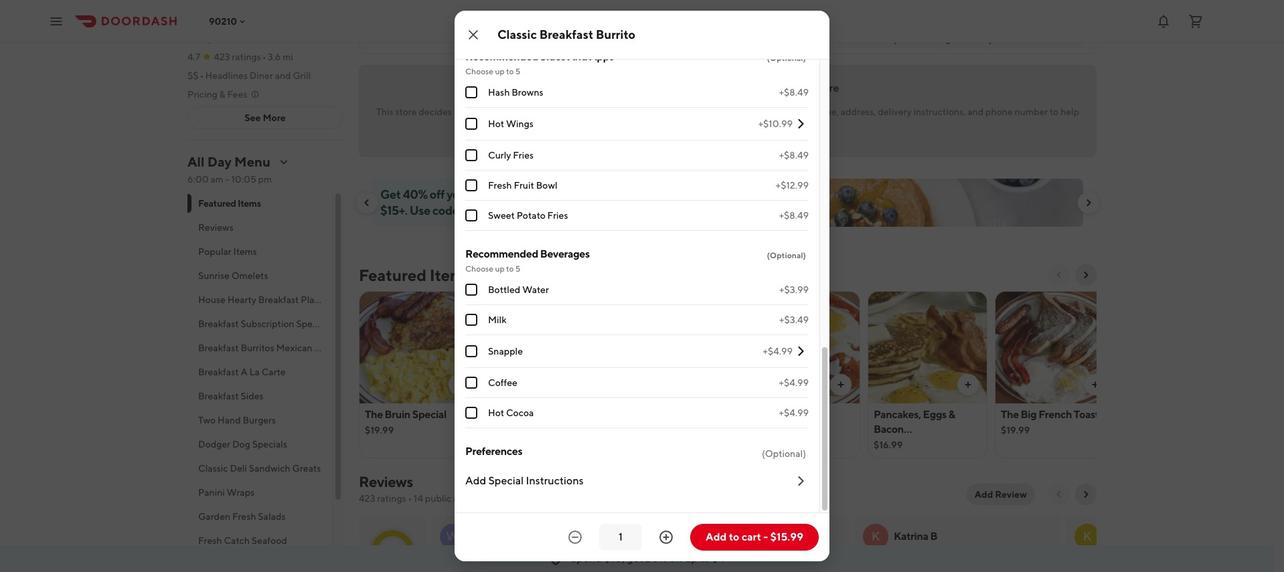 Task type: vqa. For each thing, say whether or not it's contained in the screenshot.
Add to cart - $4.39
no



Task type: describe. For each thing, give the bounding box(es) containing it.
review
[[995, 490, 1028, 500]]

hash
[[488, 87, 510, 98]]

0 vertical spatial next button of carousel image
[[1084, 198, 1094, 208]]

hash browns
[[488, 87, 544, 98]]

notification bell image
[[1156, 13, 1172, 29]]

all
[[188, 154, 205, 169]]

wraps
[[227, 488, 255, 498]]

$19.99 inside the big french toast $19.99
[[1001, 425, 1030, 436]]

this
[[376, 107, 394, 117]]

recommended sides and apps group
[[466, 50, 809, 231]]

big
[[1021, 409, 1037, 421]]

bottled
[[488, 285, 521, 296]]

specials for dodger dog specials
[[252, 439, 287, 450]]

joe's breakfast image
[[614, 291, 733, 404]]

add special instructions button
[[466, 464, 809, 500]]

classic breakfast burrito $15.99
[[492, 409, 572, 451]]

valid
[[513, 204, 538, 218]]

close classic breakfast burrito image
[[466, 27, 482, 43]]

& inside pricing & fees button
[[219, 89, 225, 100]]

wings
[[506, 119, 534, 129]]

fresh for catch
[[198, 536, 222, 547]]

subscription
[[241, 319, 294, 330]]

sides for breakfast
[[241, 391, 264, 402]]

classic breakfast burrito dialog
[[455, 0, 830, 562]]

1 horizontal spatial for
[[779, 82, 793, 94]]

your inside "get 40% off your first 2 orders. save up to $10 on orders $15+.  use code 40deal, valid for 45 days"
[[447, 188, 471, 202]]

select promotional banner element
[[688, 227, 768, 251]]

chilaquiles
[[747, 409, 800, 421]]

sandwich
[[249, 464, 291, 474]]

featured inside featured items heading
[[359, 266, 427, 285]]

pancakes, eggs & bacon ,sausage,special#3
[[874, 409, 965, 451]]

0 horizontal spatial featured
[[198, 198, 236, 209]]

hot wings
[[488, 119, 534, 129]]

courier tracking may be different for this store
[[617, 82, 840, 94]]

• doordash order for d
[[739, 556, 804, 566]]

open now
[[200, 33, 244, 44]]

90210 button
[[209, 16, 248, 26]]

breakfast burritos mexican morning favorites button
[[188, 336, 391, 360]]

1 horizontal spatial off
[[670, 553, 683, 565]]

1 horizontal spatial mi
[[1017, 33, 1027, 44]]

+$8.49 for sweet potato fries
[[779, 211, 809, 221]]

0 vertical spatial 423
[[214, 52, 230, 62]]

0 vertical spatial featured items
[[198, 198, 261, 209]]

house hearty breakfast plates
[[198, 295, 327, 305]]

0 vertical spatial items
[[238, 198, 261, 209]]

catch
[[224, 536, 250, 547]]

breakfast down 'house'
[[198, 319, 239, 330]]

to left $4
[[700, 553, 710, 565]]

this store decides if its courier or a dasher delivers your order. the store and its courier may receive your name, address, delivery instructions, and phone number to help deliver to you.
[[376, 107, 1080, 131]]

up inside "get 40% off your first 2 orders. save up to $10 on orders $15+.  use code 40deal, valid for 45 days"
[[571, 188, 585, 202]]

0 horizontal spatial ratings
[[232, 52, 261, 62]]

+$8.49 for curly fries
[[779, 150, 809, 161]]

reviews for reviews 423 ratings • 14 public reviews
[[359, 474, 413, 491]]

1 its from the left
[[461, 107, 471, 117]]

up down daniel
[[685, 553, 698, 565]]

(optional) for recommended beverages
[[767, 251, 806, 261]]

pricing & fees
[[188, 89, 247, 100]]

6:00 am - 10:05 pm
[[188, 174, 272, 185]]

1 horizontal spatial your
[[590, 107, 609, 117]]

$15+.
[[380, 204, 408, 218]]

• doordash order for w
[[525, 556, 590, 566]]

hot cocoa
[[488, 408, 534, 419]]

to inside "button"
[[729, 531, 740, 544]]

two
[[198, 415, 216, 426]]

2 vertical spatial (optional)
[[762, 449, 806, 460]]

2
[[496, 188, 502, 202]]

dashpass
[[202, 14, 244, 25]]

- inside "button"
[[764, 531, 768, 544]]

0 horizontal spatial store
[[396, 107, 417, 117]]

save
[[543, 188, 569, 202]]

hand
[[218, 415, 241, 426]]

deli
[[230, 464, 247, 474]]

sunrise omelets button
[[188, 264, 333, 288]]

2 horizontal spatial your
[[792, 107, 811, 117]]

snapple
[[488, 346, 523, 357]]

& inside pancakes, eggs & bacon ,sausage,special#3
[[949, 409, 956, 421]]

20%
[[646, 553, 668, 565]]

$17.99 button
[[614, 291, 733, 459]]

bottled water
[[488, 285, 549, 296]]

open menu image
[[48, 13, 64, 29]]

two hand burgers
[[198, 415, 276, 426]]

popular items
[[198, 246, 257, 257]]

fruit
[[514, 180, 534, 191]]

0 vertical spatial 4.7
[[188, 52, 200, 62]]

increase quantity by 1 image
[[658, 530, 675, 546]]

days
[[574, 204, 598, 218]]

0 horizontal spatial fries
[[513, 150, 534, 161]]

,sausage,special#3
[[874, 438, 965, 451]]

y
[[715, 531, 722, 543]]

name,
[[813, 107, 839, 117]]

the bruin special $19.99
[[365, 409, 447, 436]]

to left help at the top of page
[[1050, 107, 1059, 117]]

first
[[473, 188, 494, 202]]

add item to cart image
[[1090, 380, 1101, 391]]

get 40% off your first 2 orders. save up to $10 on orders $15+.  use code 40deal, valid for 45 days
[[380, 188, 671, 218]]

the for the bruin special
[[365, 409, 383, 421]]

order for d
[[782, 556, 804, 566]]

up inside recommended sides and apps choose up to 5
[[495, 66, 505, 77]]

preferences
[[466, 446, 523, 458]]

1 horizontal spatial featured items
[[359, 266, 471, 285]]

toast
[[1074, 409, 1100, 421]]

next image
[[1081, 490, 1092, 500]]

you.
[[715, 120, 732, 131]]

carte
[[262, 367, 286, 378]]

get
[[380, 188, 401, 202]]

doordash for w
[[530, 556, 567, 566]]

• right now
[[248, 33, 252, 44]]

help
[[1061, 107, 1080, 117]]

0 vertical spatial +$4.99
[[763, 346, 793, 357]]

garden fresh salads button
[[188, 505, 333, 529]]

reviews 423 ratings • 14 public reviews
[[359, 474, 486, 504]]

day
[[207, 154, 232, 169]]

get
[[627, 553, 644, 565]]

breakfast inside dialog
[[540, 27, 594, 42]]

40%
[[403, 188, 428, 202]]

up inside recommended beverages choose up to 5
[[495, 264, 505, 274]]

1 horizontal spatial store
[[655, 107, 676, 117]]

off inside "get 40% off your first 2 orders. save up to $10 on orders $15+.  use code 40deal, valid for 45 days"
[[430, 188, 445, 202]]

2 horizontal spatial and
[[968, 107, 984, 117]]

browns
[[512, 87, 544, 98]]

1 horizontal spatial fresh
[[232, 512, 256, 522]]

10:05 for pm
[[297, 33, 322, 44]]

cart
[[742, 531, 762, 544]]

• right 2/27/22
[[739, 556, 742, 566]]

use
[[410, 204, 431, 218]]

the big french toast image
[[996, 291, 1115, 404]]

classic breakfast burrito image
[[487, 291, 606, 404]]

• right $$
[[200, 70, 204, 81]]

headlines
[[205, 70, 248, 81]]

breakfast up hand
[[198, 391, 239, 402]]

items inside button
[[233, 246, 257, 257]]

open
[[200, 33, 224, 44]]

$10,
[[604, 553, 625, 565]]

10:05 for pm
[[231, 174, 256, 185]]

courier
[[617, 82, 653, 94]]

to inside recommended sides and apps choose up to 5
[[506, 66, 514, 77]]

now
[[226, 33, 244, 44]]

add item to cart image for pancakes, eggs & bacon ,sausage,special#3
[[963, 380, 974, 391]]

range
[[929, 33, 957, 44]]

chilaquiles $19.48
[[747, 409, 800, 436]]

burrito for classic breakfast burrito
[[596, 27, 636, 42]]

breakfast left a
[[198, 367, 239, 378]]

to inside "get 40% off your first 2 orders. save up to $10 on orders $15+.  use code 40deal, valid for 45 days"
[[587, 188, 598, 202]]

am
[[211, 174, 224, 185]]

$19.99 inside the bruin special $19.99
[[365, 425, 394, 436]]

more for learn more
[[761, 120, 783, 131]]

previous image
[[1054, 490, 1065, 500]]

add item to cart image for chilaquiles
[[836, 380, 847, 391]]

• right 1/14/22
[[525, 556, 528, 566]]

1 courier from the left
[[473, 107, 503, 117]]

1 vertical spatial next button of carousel image
[[1081, 270, 1092, 281]]

2/27/22
[[708, 556, 737, 566]]

dasher
[[522, 107, 553, 117]]

45
[[557, 204, 572, 218]]

1 horizontal spatial and
[[678, 107, 694, 117]]

expanded range delivery • 3.6 mi
[[884, 33, 1027, 44]]

expanded range delivery • 3.6 mi image
[[1070, 33, 1080, 44]]

panini
[[198, 488, 225, 498]]

if
[[454, 107, 460, 117]]

1 horizontal spatial fries
[[548, 211, 568, 221]]

special inside the bruin special $19.99
[[412, 409, 447, 421]]

beverages
[[540, 248, 590, 261]]

0 horizontal spatial mi
[[283, 52, 293, 62]]

french
[[1039, 409, 1072, 421]]

40deal,
[[461, 204, 511, 218]]



Task type: locate. For each thing, give the bounding box(es) containing it.
favorites
[[352, 343, 391, 354]]

423 down open now
[[214, 52, 230, 62]]

specials inside breakfast subscription specials button
[[296, 319, 331, 330]]

Current quantity is 1 number field
[[608, 531, 634, 545]]

2 5 from the top
[[516, 264, 521, 274]]

2 order from the left
[[782, 556, 804, 566]]

specials down plates
[[296, 319, 331, 330]]

next button of carousel image
[[1084, 198, 1094, 208], [1081, 270, 1092, 281]]

your left order.
[[590, 107, 609, 117]]

up up bottled
[[495, 264, 505, 274]]

classic for classic deli sandwich greats
[[198, 464, 228, 474]]

1 vertical spatial -
[[764, 531, 768, 544]]

1 horizontal spatial specials
[[296, 319, 331, 330]]

(optional) inside recommended sides and apps group
[[767, 53, 806, 63]]

3.6 mi
[[268, 52, 293, 62]]

0 vertical spatial 10:05
[[297, 33, 322, 44]]

mi right the "delivery" at the top
[[1017, 33, 1027, 44]]

0 horizontal spatial burrito
[[492, 423, 525, 436]]

add inside button
[[975, 490, 994, 500]]

ratings up $$ • headlines diner and grill
[[232, 52, 261, 62]]

2 horizontal spatial add
[[975, 490, 994, 500]]

up up 'days' on the top left of page
[[571, 188, 585, 202]]

423 down 'reviews' link
[[359, 494, 375, 504]]

featured items down use on the top of page
[[359, 266, 471, 285]]

your up code
[[447, 188, 471, 202]]

0 horizontal spatial special
[[412, 409, 447, 421]]

the left bruin
[[365, 409, 383, 421]]

ratings inside reviews 423 ratings • 14 public reviews
[[377, 494, 406, 504]]

hot inside recommended sides and apps group
[[488, 119, 504, 129]]

the
[[637, 107, 653, 117], [365, 409, 383, 421], [1001, 409, 1019, 421]]

doordash
[[530, 556, 567, 566], [744, 556, 781, 566]]

0 vertical spatial (optional)
[[767, 53, 806, 63]]

reviews inside "button"
[[198, 222, 234, 233]]

5 up bottled water
[[516, 264, 521, 274]]

2 add item to cart image from the left
[[836, 380, 847, 391]]

learn more link
[[734, 120, 783, 131]]

0 horizontal spatial 423
[[214, 52, 230, 62]]

2 recommended from the top
[[466, 248, 538, 261]]

add review button
[[967, 484, 1036, 506]]

1 vertical spatial previous button of carousel image
[[1054, 270, 1065, 281]]

fresh catch seafood button
[[188, 529, 333, 553]]

2 choose from the top
[[466, 264, 494, 274]]

mi down at
[[283, 52, 293, 62]]

the for the big french toast
[[1001, 409, 1019, 421]]

1 vertical spatial recommended
[[466, 248, 538, 261]]

breakfast up instructions at the bottom of the page
[[527, 409, 572, 421]]

2 horizontal spatial store
[[815, 82, 840, 94]]

to inside recommended beverages choose up to 5
[[506, 264, 514, 274]]

+$4.99 for coffee
[[779, 378, 809, 389]]

add for add special instructions
[[466, 475, 486, 488]]

1 vertical spatial add
[[975, 490, 994, 500]]

phone
[[986, 107, 1013, 117]]

the inside the bruin special $19.99
[[365, 409, 383, 421]]

breakfast inside the 'classic breakfast burrito $15.99'
[[527, 409, 572, 421]]

recommended beverages group
[[466, 247, 809, 429]]

tracking
[[656, 82, 695, 94]]

2 horizontal spatial add item to cart image
[[963, 380, 974, 391]]

• doordash order down decrease quantity by 1 image
[[525, 556, 590, 566]]

1 vertical spatial fries
[[548, 211, 568, 221]]

0 items, open order cart image
[[1188, 13, 1204, 29]]

1 vertical spatial off
[[670, 553, 683, 565]]

• doordash order down add to cart - $15.99 "button"
[[739, 556, 804, 566]]

2 vertical spatial classic
[[198, 464, 228, 474]]

1 horizontal spatial &
[[949, 409, 956, 421]]

fresh down garden
[[198, 536, 222, 547]]

add review
[[975, 490, 1028, 500]]

2 hot from the top
[[488, 408, 504, 419]]

1 horizontal spatial special
[[489, 475, 524, 488]]

hot inside recommended beverages group
[[488, 408, 504, 419]]

classic up recommended sides and apps choose up to 5
[[498, 27, 537, 42]]

+$3.49
[[780, 315, 809, 326]]

10:05
[[297, 33, 322, 44], [231, 174, 256, 185]]

1 +$8.49 from the top
[[779, 87, 809, 98]]

$17.99
[[620, 425, 647, 436]]

sides down la
[[241, 391, 264, 402]]

0 vertical spatial fries
[[513, 150, 534, 161]]

1 horizontal spatial ratings
[[377, 494, 406, 504]]

3.6 down closes
[[268, 52, 281, 62]]

0 horizontal spatial the
[[365, 409, 383, 421]]

order for w
[[568, 556, 590, 566]]

add for add review
[[975, 490, 994, 500]]

courier up you.
[[708, 107, 738, 117]]

& left fees
[[219, 89, 225, 100]]

burrito up apps
[[596, 27, 636, 42]]

add inside button
[[466, 475, 486, 488]]

0 horizontal spatial courier
[[473, 107, 503, 117]]

items
[[238, 198, 261, 209], [233, 246, 257, 257], [430, 266, 471, 285]]

$19.99 down big
[[1001, 425, 1030, 436]]

more down receive
[[761, 120, 783, 131]]

dog
[[232, 439, 250, 450]]

coffee
[[488, 378, 518, 389]]

order.
[[610, 107, 635, 117]]

special down preferences
[[489, 475, 524, 488]]

burrito inside classic breakfast burrito dialog
[[596, 27, 636, 42]]

cocoa
[[506, 408, 534, 419]]

more for see more
[[263, 113, 286, 123]]

b
[[931, 531, 938, 543]]

1 horizontal spatial 3.6
[[1002, 33, 1015, 44]]

may inside the this store decides if its courier or a dasher delivers your order. the store and its courier may receive your name, address, delivery instructions, and phone number to help deliver to you.
[[740, 107, 758, 117]]

(optional) down $19.48
[[762, 449, 806, 460]]

specials inside dodger dog specials button
[[252, 439, 287, 450]]

0 vertical spatial fresh
[[488, 180, 512, 191]]

1 horizontal spatial burrito
[[596, 27, 636, 42]]

• left 3.6 mi
[[262, 52, 266, 62]]

the inside the this store decides if its courier or a dasher delivers your order. the store and its courier may receive your name, address, delivery instructions, and phone number to help deliver to you.
[[637, 107, 653, 117]]

1 vertical spatial mi
[[283, 52, 293, 62]]

up up hash at the left of the page
[[495, 66, 505, 77]]

may
[[698, 82, 718, 94], [740, 107, 758, 117]]

doordash left "spend"
[[530, 556, 567, 566]]

previous button of carousel image
[[362, 198, 372, 208], [1054, 270, 1065, 281]]

3.6
[[1002, 33, 1015, 44], [268, 52, 281, 62]]

courier left or
[[473, 107, 503, 117]]

1 order from the left
[[568, 556, 590, 566]]

hot for hot cocoa
[[488, 408, 504, 419]]

1 vertical spatial 4.7
[[384, 544, 402, 560]]

+$4.99 down chilaquiles image
[[779, 408, 809, 419]]

(optional) for recommended sides and apps
[[767, 53, 806, 63]]

1 horizontal spatial its
[[696, 107, 706, 117]]

1 horizontal spatial add item to cart image
[[836, 380, 847, 391]]

+$3.99
[[780, 285, 809, 296]]

panini wraps button
[[188, 481, 333, 505]]

0 vertical spatial $15.99
[[492, 440, 521, 451]]

house
[[198, 295, 226, 305]]

3 add item to cart image from the left
[[963, 380, 974, 391]]

1 vertical spatial classic
[[492, 409, 525, 421]]

reviews link
[[359, 474, 413, 491]]

1 horizontal spatial the
[[637, 107, 653, 117]]

3 +$8.49 from the top
[[779, 211, 809, 221]]

None checkbox
[[466, 11, 478, 23], [466, 87, 478, 99], [466, 118, 478, 130], [466, 346, 478, 358], [466, 377, 478, 389], [466, 407, 478, 419], [466, 11, 478, 23], [466, 87, 478, 99], [466, 118, 478, 130], [466, 346, 478, 358], [466, 377, 478, 389], [466, 407, 478, 419]]

1 choose from the top
[[466, 66, 494, 77]]

your down this
[[792, 107, 811, 117]]

fries right curly
[[513, 150, 534, 161]]

sides left and
[[540, 50, 566, 63]]

on
[[622, 188, 635, 202]]

greats
[[292, 464, 321, 474]]

2 doordash from the left
[[744, 556, 781, 566]]

burrito down hot cocoa
[[492, 423, 525, 436]]

pancakes, eggs & bacon ,sausage,special#3 image
[[869, 291, 987, 404]]

reviews up popular
[[198, 222, 234, 233]]

featured items heading
[[359, 265, 471, 286]]

learn more
[[734, 120, 783, 131]]

2 • doordash order from the left
[[739, 556, 804, 566]]

1 horizontal spatial reviews
[[359, 474, 413, 491]]

may up learn
[[740, 107, 758, 117]]

- right am
[[225, 174, 230, 185]]

recommended inside recommended sides and apps choose up to 5
[[466, 50, 538, 63]]

delivers
[[555, 107, 588, 117]]

+$8.49
[[779, 87, 809, 98], [779, 150, 809, 161], [779, 211, 809, 221]]

2 +$8.49 from the top
[[779, 150, 809, 161]]

0 horizontal spatial more
[[263, 113, 286, 123]]

None checkbox
[[466, 150, 478, 162], [466, 180, 478, 192], [466, 210, 478, 222], [466, 284, 478, 296], [466, 314, 478, 326], [466, 150, 478, 162], [466, 180, 478, 192], [466, 210, 478, 222], [466, 284, 478, 296], [466, 314, 478, 326]]

milk
[[488, 315, 507, 326]]

0 vertical spatial 5
[[516, 66, 521, 77]]

1 horizontal spatial -
[[764, 531, 768, 544]]

breakfast inside "button"
[[198, 343, 239, 354]]

1 $19.99 from the left
[[365, 425, 394, 436]]

classic inside button
[[198, 464, 228, 474]]

add up reviews
[[466, 475, 486, 488]]

number
[[1015, 107, 1048, 117]]

0 vertical spatial special
[[412, 409, 447, 421]]

reviews down the bruin special $19.99
[[359, 474, 413, 491]]

its right if
[[461, 107, 471, 117]]

hot left wings on the top left of page
[[488, 119, 504, 129]]

reviews for reviews
[[198, 222, 234, 233]]

1 k from the left
[[872, 530, 880, 544]]

curly
[[488, 150, 511, 161]]

0 horizontal spatial $19.99
[[365, 425, 394, 436]]

the bruin special image
[[360, 291, 478, 404]]

10:05 right at
[[297, 33, 322, 44]]

1 horizontal spatial more
[[761, 120, 783, 131]]

and left phone
[[968, 107, 984, 117]]

&
[[219, 89, 225, 100], [949, 409, 956, 421]]

fresh left fruit
[[488, 180, 512, 191]]

2 k from the left
[[1084, 530, 1092, 544]]

0 horizontal spatial fresh
[[198, 536, 222, 547]]

1 vertical spatial +$8.49
[[779, 150, 809, 161]]

special inside button
[[489, 475, 524, 488]]

(optional) up +$3.99
[[767, 251, 806, 261]]

garden
[[198, 512, 230, 522]]

recommended up bottled
[[466, 248, 538, 261]]

1 vertical spatial 423
[[359, 494, 375, 504]]

0 vertical spatial recommended
[[466, 50, 538, 63]]

1 vertical spatial fresh
[[232, 512, 256, 522]]

recommended inside recommended beverages choose up to 5
[[466, 248, 538, 261]]

0 horizontal spatial 3.6
[[268, 52, 281, 62]]

choose inside recommended sides and apps choose up to 5
[[466, 66, 494, 77]]

1 hot from the top
[[488, 119, 504, 129]]

1 vertical spatial 3.6
[[268, 52, 281, 62]]

off up code
[[430, 188, 445, 202]]

special right bruin
[[412, 409, 447, 421]]

0 horizontal spatial featured items
[[198, 198, 261, 209]]

recommended down "close classic breakfast burrito" image
[[466, 50, 538, 63]]

1 vertical spatial $15.99
[[771, 531, 804, 544]]

$15.99 inside the 'classic breakfast burrito $15.99'
[[492, 440, 521, 451]]

address,
[[841, 107, 876, 117]]

0 horizontal spatial its
[[461, 107, 471, 117]]

this
[[795, 82, 813, 94]]

pm
[[323, 33, 338, 44]]

choose inside recommended beverages choose up to 5
[[466, 264, 494, 274]]

popular
[[198, 246, 232, 257]]

• right the "delivery" at the top
[[996, 33, 1000, 44]]

and down 3.6 mi
[[275, 70, 291, 81]]

classic down dodger
[[198, 464, 228, 474]]

hearty
[[228, 295, 257, 305]]

for inside "get 40% off your first 2 orders. save up to $10 on orders $15+.  use code 40deal, valid for 45 days"
[[540, 204, 555, 218]]

see more button
[[188, 107, 342, 129]]

fresh inside recommended sides and apps group
[[488, 180, 512, 191]]

1 5 from the top
[[516, 66, 521, 77]]

off right 20%
[[670, 553, 683, 565]]

1 horizontal spatial 10:05
[[297, 33, 322, 44]]

the big french toast $19.99
[[1001, 409, 1100, 436]]

and
[[275, 70, 291, 81], [678, 107, 694, 117], [968, 107, 984, 117]]

0 horizontal spatial -
[[225, 174, 230, 185]]

2 vertical spatial add
[[706, 531, 727, 544]]

burgers
[[243, 415, 276, 426]]

1 recommended from the top
[[466, 50, 538, 63]]

1 horizontal spatial 423
[[359, 494, 375, 504]]

1 horizontal spatial $19.99
[[1001, 425, 1030, 436]]

recommended for recommended sides and apps
[[466, 50, 538, 63]]

two hand burgers button
[[188, 409, 333, 433]]

the inside the big french toast $19.99
[[1001, 409, 1019, 421]]

burritos
[[241, 343, 274, 354]]

fresh for fruit
[[488, 180, 512, 191]]

1 add item to cart image from the left
[[454, 380, 465, 391]]

1 horizontal spatial previous button of carousel image
[[1054, 270, 1065, 281]]

may left be at the top
[[698, 82, 718, 94]]

breakfast up subscription
[[258, 295, 299, 305]]

hot left cocoa
[[488, 408, 504, 419]]

1 vertical spatial 10:05
[[231, 174, 256, 185]]

• inside reviews 423 ratings • 14 public reviews
[[408, 494, 412, 504]]

pancakes,
[[874, 409, 922, 421]]

add inside "button"
[[706, 531, 727, 544]]

0 horizontal spatial $15.99
[[492, 440, 521, 451]]

1 horizontal spatial 4.7
[[384, 544, 402, 560]]

+$8.49 up receive
[[779, 87, 809, 98]]

• closes at 10:05 pm
[[248, 33, 338, 44]]

classic inside the 'classic breakfast burrito $15.99'
[[492, 409, 525, 421]]

0 vertical spatial burrito
[[596, 27, 636, 42]]

ratings down 'reviews' link
[[377, 494, 406, 504]]

hot for hot wings
[[488, 119, 504, 129]]

+$12.99
[[776, 180, 809, 191]]

0 horizontal spatial doordash
[[530, 556, 567, 566]]

sides inside recommended sides and apps choose up to 5
[[540, 50, 566, 63]]

katrina b
[[894, 531, 938, 543]]

recommended beverages choose up to 5
[[466, 248, 590, 274]]

classic for classic breakfast burrito
[[498, 27, 537, 42]]

$15.99 inside add to cart - $15.99 "button"
[[771, 531, 804, 544]]

to right the y
[[729, 531, 740, 544]]

+$4.99 for hot cocoa
[[779, 408, 809, 419]]

featured down $15+.
[[359, 266, 427, 285]]

423 inside reviews 423 ratings • 14 public reviews
[[359, 494, 375, 504]]

0 vertical spatial add
[[466, 475, 486, 488]]

0 horizontal spatial k
[[872, 530, 880, 544]]

1/14/22
[[496, 556, 524, 566]]

chilaquiles image
[[741, 291, 860, 404]]

+$8.49 for hash browns
[[779, 87, 809, 98]]

classic inside dialog
[[498, 27, 537, 42]]

0 vertical spatial +$8.49
[[779, 87, 809, 98]]

• left 14
[[408, 494, 412, 504]]

2 its from the left
[[696, 107, 706, 117]]

mexican
[[276, 343, 313, 354]]

order down decrease quantity by 1 image
[[568, 556, 590, 566]]

burrito inside the 'classic breakfast burrito $15.99'
[[492, 423, 525, 436]]

breakfast up and
[[540, 27, 594, 42]]

0 horizontal spatial may
[[698, 82, 718, 94]]

fries down save
[[548, 211, 568, 221]]

2 horizontal spatial fresh
[[488, 180, 512, 191]]

ratings
[[232, 52, 261, 62], [377, 494, 406, 504]]

1 horizontal spatial featured
[[359, 266, 427, 285]]

code
[[433, 204, 459, 218]]

breakfast up "breakfast a la carte" at the bottom of the page
[[198, 343, 239, 354]]

2 vertical spatial items
[[430, 266, 471, 285]]

2 vertical spatial +$4.99
[[779, 408, 809, 419]]

classic for classic breakfast burrito $15.99
[[492, 409, 525, 421]]

add item to cart image for the bruin special
[[454, 380, 465, 391]]

featured down am
[[198, 198, 236, 209]]

$$ • headlines diner and grill
[[188, 70, 311, 81]]

Pickup radio
[[423, 7, 483, 28]]

and up 'deliver'
[[678, 107, 694, 117]]

5
[[516, 66, 521, 77], [516, 264, 521, 274]]

classic down coffee
[[492, 409, 525, 421]]

5 inside recommended beverages choose up to 5
[[516, 264, 521, 274]]

1 vertical spatial specials
[[252, 439, 287, 450]]

to left you.
[[704, 120, 713, 131]]

1 horizontal spatial $15.99
[[771, 531, 804, 544]]

more inside button
[[263, 113, 286, 123]]

sides inside breakfast sides button
[[241, 391, 264, 402]]

0 vertical spatial hot
[[488, 119, 504, 129]]

order down add to cart - $15.99 "button"
[[782, 556, 804, 566]]

1 vertical spatial choose
[[466, 264, 494, 274]]

• doordash order
[[525, 556, 590, 566], [739, 556, 804, 566]]

2 $19.99 from the left
[[1001, 425, 1030, 436]]

0 vertical spatial previous button of carousel image
[[362, 198, 372, 208]]

2 vertical spatial +$8.49
[[779, 211, 809, 221]]

bruin
[[385, 409, 411, 421]]

add item to cart image
[[454, 380, 465, 391], [836, 380, 847, 391], [963, 380, 974, 391]]

la
[[249, 367, 260, 378]]

0 horizontal spatial and
[[275, 70, 291, 81]]

1 horizontal spatial • doordash order
[[739, 556, 804, 566]]

1 vertical spatial sides
[[241, 391, 264, 402]]

doordash for d
[[744, 556, 781, 566]]

+$4.99 up chilaquiles at bottom
[[779, 378, 809, 389]]

items up reviews "button"
[[238, 198, 261, 209]]

and
[[568, 50, 588, 63]]

more right see
[[263, 113, 286, 123]]

1 vertical spatial featured
[[359, 266, 427, 285]]

instructions
[[526, 475, 584, 488]]

katrina
[[894, 531, 929, 543]]

be
[[720, 82, 733, 94]]

- right cart
[[764, 531, 768, 544]]

fresh up fresh catch seafood
[[232, 512, 256, 522]]

1 • doordash order from the left
[[525, 556, 590, 566]]

reviews inside reviews 423 ratings • 14 public reviews
[[359, 474, 413, 491]]

delivery
[[959, 33, 994, 44]]

1 doordash from the left
[[530, 556, 567, 566]]

$15.99 right cart
[[771, 531, 804, 544]]

breakfast burritos mexican morning favorites
[[198, 343, 391, 354]]

$19.99 down bruin
[[365, 425, 394, 436]]

to up bottled
[[506, 264, 514, 274]]

items down code
[[430, 266, 471, 285]]

$15.99 down hot cocoa
[[492, 440, 521, 451]]

sides for recommended
[[540, 50, 566, 63]]

decrease quantity by 1 image
[[567, 530, 583, 546]]

specials up sandwich
[[252, 439, 287, 450]]

specials for breakfast subscription specials
[[296, 319, 331, 330]]

dodger
[[198, 439, 231, 450]]

5 up hash browns
[[516, 66, 521, 77]]

choose up bottled
[[466, 264, 494, 274]]

decides
[[419, 107, 452, 117]]

1 horizontal spatial courier
[[708, 107, 738, 117]]

k down next icon
[[1084, 530, 1092, 544]]

sweet
[[488, 211, 515, 221]]

choose
[[466, 66, 494, 77], [466, 264, 494, 274]]

burrito for classic breakfast burrito $15.99
[[492, 423, 525, 436]]

+$8.49 down the +$12.99
[[779, 211, 809, 221]]

2 courier from the left
[[708, 107, 738, 117]]

5 inside recommended sides and apps choose up to 5
[[516, 66, 521, 77]]

0 horizontal spatial • doordash order
[[525, 556, 590, 566]]

add for add to cart - $15.99
[[706, 531, 727, 544]]

to up hash browns
[[506, 66, 514, 77]]

3.6 right the "delivery" at the top
[[1002, 33, 1015, 44]]

orders
[[637, 188, 671, 202]]

pickup
[[441, 12, 472, 23]]

0 horizontal spatial for
[[540, 204, 555, 218]]

eggs
[[923, 409, 947, 421]]

(optional) inside recommended beverages group
[[767, 251, 806, 261]]

to
[[506, 66, 514, 77], [1050, 107, 1059, 117], [704, 120, 713, 131], [587, 188, 598, 202], [506, 264, 514, 274], [729, 531, 740, 544], [700, 553, 710, 565]]

1 vertical spatial for
[[540, 204, 555, 218]]

recommended for recommended beverages
[[466, 248, 538, 261]]

popular items button
[[188, 240, 333, 264]]

0 horizontal spatial reviews
[[198, 222, 234, 233]]

add to cart - $15.99 button
[[691, 524, 819, 551]]

d
[[660, 530, 669, 544]]

for left this
[[779, 82, 793, 94]]

0 vertical spatial specials
[[296, 319, 331, 330]]

0 vertical spatial 3.6
[[1002, 33, 1015, 44]]

0 vertical spatial may
[[698, 82, 718, 94]]

+$4.99 down +$3.49 in the bottom right of the page
[[763, 346, 793, 357]]

1 vertical spatial &
[[949, 409, 956, 421]]

to up 'days' on the top left of page
[[587, 188, 598, 202]]

items inside heading
[[430, 266, 471, 285]]

1 vertical spatial burrito
[[492, 423, 525, 436]]



